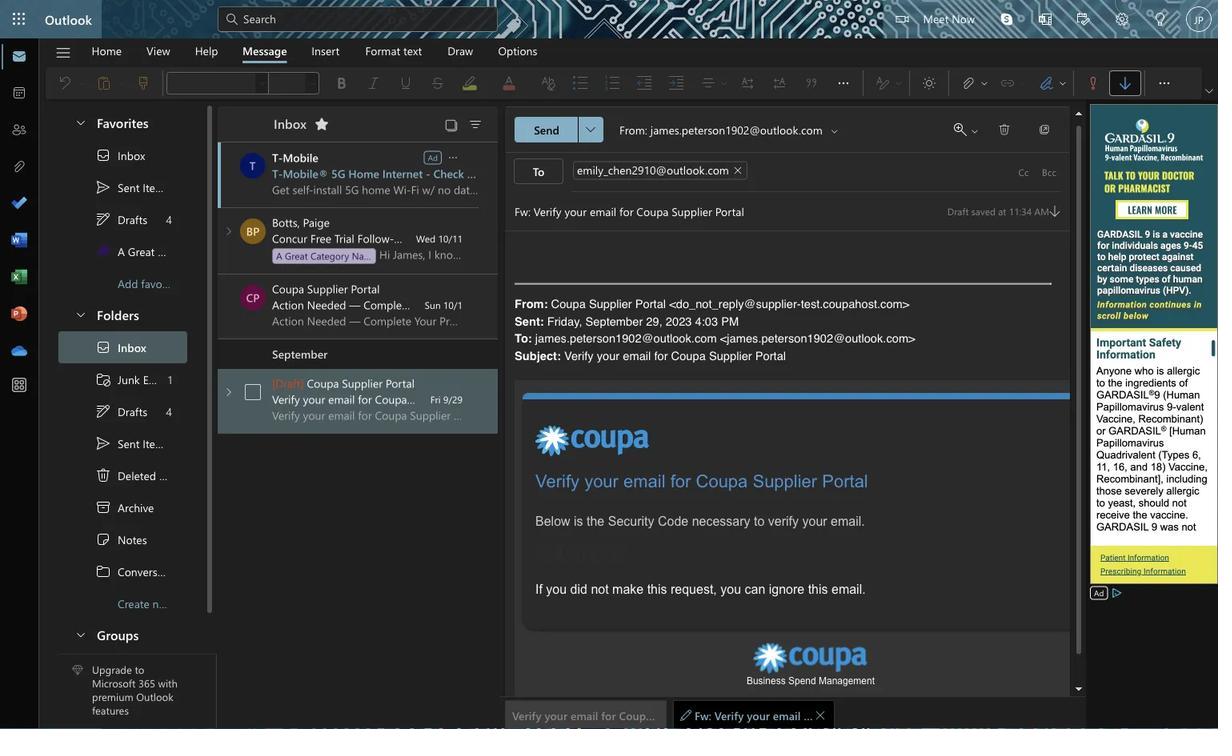 Task type: describe. For each thing, give the bounding box(es) containing it.
archive
[[118, 500, 154, 515]]

clipboard group
[[49, 67, 159, 99]]

 button
[[1077, 70, 1109, 96]]

groups tree item
[[58, 619, 187, 651]]

Add a subject text field
[[505, 198, 933, 224]]

 tree item
[[58, 491, 187, 523]]

items for second  tree item from the bottom of the 743816 application
[[143, 180, 170, 195]]

deleted
[[118, 468, 156, 483]]

eligibility
[[534, 166, 580, 181]]

to
[[533, 164, 545, 178]]

message
[[243, 43, 287, 58]]


[[467, 117, 483, 133]]

 button
[[988, 117, 1020, 142]]

jp image
[[1186, 6, 1212, 32]]

fri 9/29
[[430, 393, 463, 406]]

for inside from: coupa supplier portal <do_not_reply@supplier-test.coupahost.com> sent: friday, september 29, 2023 4:03 pm to: james.peterson1902@outlook.com <james.peterson1902@outlook.com> subject: verify your email for coupa supplier portal
[[654, 349, 668, 363]]

1  tree item from the top
[[58, 171, 187, 203]]

paid
[[508, 297, 528, 312]]

[draft]
[[272, 376, 304, 391]]

for inside button
[[601, 708, 616, 723]]

To text field
[[571, 161, 1011, 183]]

 inside  
[[970, 126, 980, 136]]

 inside favorites tree
[[95, 179, 111, 195]]

september inside heading
[[272, 346, 328, 361]]

 for 
[[95, 211, 111, 227]]

code
[[658, 514, 688, 528]]

tab list inside 743816 application
[[79, 38, 550, 63]]

favorites tree
[[58, 101, 187, 299]]

 inside folders tree item
[[74, 308, 87, 321]]

 tree item
[[58, 523, 187, 555]]

to do image
[[11, 196, 27, 212]]

 button
[[913, 70, 945, 96]]

0 vertical spatial your
[[467, 166, 490, 181]]

 inbox inside favorites tree
[[95, 147, 145, 163]]


[[680, 709, 691, 721]]

sun
[[425, 299, 441, 311]]

subject:
[[515, 349, 561, 363]]

 notes
[[95, 531, 147, 547]]

your inside from: coupa supplier portal <do_not_reply@supplier-test.coupahost.com> sent: friday, september 29, 2023 4:03 pm to: james.peterson1902@outlook.com <james.peterson1902@outlook.com> subject: verify your email for coupa supplier portal
[[597, 349, 620, 363]]

 tree item
[[58, 555, 187, 587]]

if
[[535, 582, 543, 596]]

september inside from: coupa supplier portal <do_not_reply@supplier-test.coupahost.com> sent: friday, september 29, 2023 4:03 pm to: james.peterson1902@outlook.com <james.peterson1902@outlook.com> subject: verify your email for coupa supplier portal
[[585, 314, 643, 328]]

groups
[[97, 626, 139, 643]]

 button for concur free trial follow-up
[[222, 225, 235, 238]]

folders tree item
[[58, 299, 187, 331]]

to:
[[515, 331, 532, 345]]

10/11
[[438, 232, 463, 245]]

from: for coupa
[[515, 297, 548, 311]]

 button
[[988, 0, 1026, 38]]

2  from the top
[[95, 339, 111, 355]]

coupa inside verify your email for coupa supplier portal button
[[619, 708, 652, 723]]

2 this from the left
[[808, 582, 828, 596]]

your inside 'message list' list box
[[303, 392, 325, 407]]

drafts for 
[[118, 212, 147, 227]]

to button
[[514, 158, 563, 184]]

below
[[535, 514, 570, 528]]

 fw: verify your email for coupa supplier portal
[[680, 708, 932, 723]]

new
[[153, 596, 173, 611]]

 button
[[1026, 0, 1064, 40]]

ignore
[[769, 582, 804, 596]]

needed
[[307, 297, 346, 312]]

verify
[[768, 514, 799, 528]]

premium features image
[[72, 665, 83, 676]]

Select a conversation checkbox
[[240, 285, 272, 311]]

 for concur free trial follow-up
[[222, 225, 235, 238]]

 button for groups
[[66, 619, 94, 649]]

create
[[118, 596, 149, 611]]

 tree item
[[58, 363, 187, 395]]


[[95, 499, 111, 515]]

1 vertical spatial coupa image
[[754, 642, 868, 674]]

 button
[[1028, 117, 1060, 142]]

favorite
[[141, 276, 178, 291]]

outlook inside outlook banner
[[45, 10, 92, 28]]


[[95, 563, 111, 579]]

help
[[195, 43, 218, 58]]

-
[[426, 166, 430, 181]]

coupa left fri
[[375, 392, 407, 407]]

concur
[[272, 231, 307, 246]]

paige
[[303, 215, 330, 230]]

format text
[[365, 43, 422, 58]]

1 vertical spatial your
[[414, 297, 436, 312]]

2  tree item from the top
[[58, 331, 187, 363]]

 button
[[1103, 0, 1141, 40]]

message list list box
[[218, 142, 660, 728]]


[[815, 709, 826, 721]]

action needed — complete your profile to get paid faster and get discovered
[[272, 297, 660, 312]]

is
[[574, 514, 583, 528]]

from: james.peterson1902@outlook.com 
[[619, 122, 839, 137]]

reading pane main content
[[499, 100, 1107, 729]]

4 for 
[[166, 404, 172, 419]]

 button
[[47, 39, 79, 66]]

botts, paige image
[[240, 218, 266, 244]]

text
[[403, 43, 422, 58]]

email inside button
[[571, 708, 598, 723]]

fw:
[[695, 708, 711, 723]]

the
[[587, 514, 604, 528]]

 for 
[[95, 403, 111, 419]]

2023
[[666, 314, 692, 328]]

t-mobile
[[272, 150, 318, 165]]

1 get from the left
[[487, 297, 504, 312]]

 
[[960, 75, 989, 91]]

verify inside verify your email for coupa supplier portal button
[[512, 708, 541, 723]]

 button for verify your email for coupa supplier portal
[[222, 386, 235, 399]]

 for  deleted items
[[95, 467, 111, 483]]


[[1077, 13, 1090, 26]]

1
[[168, 372, 172, 387]]

t-mobile® 5g home internet - check your home's eligibility
[[272, 166, 580, 181]]

botts, paige concur free trial follow-up wed 10/11
[[272, 215, 463, 246]]

4 for 
[[166, 212, 172, 227]]

 search field
[[218, 0, 498, 36]]

11:34
[[1009, 204, 1032, 217]]

743816 application
[[0, 0, 1218, 729]]

coupa supplier portal image
[[240, 285, 266, 311]]

coupa down the management
[[821, 708, 854, 723]]

to inside "upgrade to microsoft 365 with premium outlook features"
[[135, 663, 144, 677]]

 button down "message" button
[[256, 72, 269, 94]]

items for 2nd  tree item from the top
[[143, 436, 170, 451]]

coupa up necessary
[[696, 471, 748, 491]]

create new folder tree item
[[58, 587, 205, 619]]

tree inside 743816 application
[[58, 331, 205, 619]]

more apps image
[[11, 378, 27, 394]]

1  tree item from the top
[[58, 139, 187, 171]]

discovered
[[606, 297, 660, 312]]

for up code
[[670, 471, 691, 491]]

business spend management
[[747, 675, 875, 686]]

verify your email for coupa supplier portal inside 'message list' list box
[[272, 392, 483, 407]]

coupa right [draft]
[[307, 376, 339, 391]]

help button
[[183, 38, 230, 63]]

can
[[745, 582, 765, 596]]

 deleted items
[[95, 467, 186, 483]]

1 horizontal spatial  button
[[828, 67, 860, 99]]

tags group
[[1077, 67, 1141, 96]]

pm
[[721, 314, 739, 328]]

wed
[[416, 232, 436, 245]]

profile
[[440, 297, 471, 312]]

and
[[564, 297, 582, 312]]

cp
[[246, 290, 260, 305]]

saved
[[971, 204, 996, 217]]

 for  popup button
[[1205, 87, 1213, 95]]

if you did not make this request, you can ignore this email.
[[535, 582, 866, 596]]

 drafts for 
[[95, 403, 147, 419]]

check
[[433, 166, 464, 181]]

0 horizontal spatial coupa image
[[535, 425, 650, 457]]

below is the security code necessary to verify your email.
[[535, 514, 865, 528]]

coupa supplier portal
[[272, 281, 380, 296]]

james.peterson1902@outlook.com inside from: coupa supplier portal <do_not_reply@supplier-test.coupahost.com> sent: friday, september 29, 2023 4:03 pm to: james.peterson1902@outlook.com <james.peterson1902@outlook.com> subject: verify your email for coupa supplier portal
[[535, 331, 717, 345]]

powerpoint image
[[11, 307, 27, 323]]

draw
[[448, 43, 473, 58]]

29,
[[646, 314, 662, 328]]


[[444, 118, 459, 132]]

1 you from the left
[[546, 582, 567, 596]]


[[314, 116, 330, 132]]

send button
[[515, 117, 579, 142]]

insert
[[312, 43, 340, 58]]

notes
[[118, 532, 147, 547]]

 right font size "text box"
[[308, 78, 318, 88]]

Font size text field
[[269, 74, 306, 93]]



Task type: vqa. For each thing, say whether or not it's contained in the screenshot.
application containing Outlook
no



Task type: locate. For each thing, give the bounding box(es) containing it.
for left ''
[[601, 708, 616, 723]]

 up 
[[95, 467, 111, 483]]

ad inside 'message list' list box
[[428, 152, 438, 163]]

t- for mobile®
[[272, 166, 283, 181]]

for inside 'message list' list box
[[358, 392, 372, 407]]

1 vertical spatial 
[[95, 467, 111, 483]]

items for  tree item
[[159, 468, 186, 483]]

view
[[147, 43, 170, 58]]

1 vertical spatial  inbox
[[95, 339, 146, 355]]

1 drafts from the top
[[118, 212, 147, 227]]

 inside favorites tree
[[95, 211, 111, 227]]

 button inside folders tree item
[[66, 299, 94, 329]]

items inside favorites tree
[[143, 180, 170, 195]]

365
[[138, 676, 155, 690]]


[[1049, 206, 1060, 217]]

1 this from the left
[[647, 582, 667, 596]]

 for  popup button within the 'message list' list box
[[447, 151, 459, 164]]

 inside "button"
[[998, 123, 1011, 136]]

1 vertical spatial outlook
[[136, 690, 173, 704]]

2  drafts from the top
[[95, 403, 147, 419]]

request,
[[671, 582, 717, 596]]

0 vertical spatial  tree item
[[58, 203, 187, 235]]

home inside button
[[92, 43, 122, 58]]

left-rail-appbar navigation
[[3, 38, 35, 370]]

 button
[[309, 111, 335, 137]]

 button
[[222, 225, 235, 238], [222, 386, 235, 399]]

outlook link
[[45, 0, 92, 38]]

4 up  tree item
[[166, 212, 172, 227]]

 drafts
[[95, 211, 147, 227], [95, 403, 147, 419]]

to left verify
[[754, 514, 765, 528]]

favorites
[[97, 113, 149, 131]]

inbox inside favorites tree
[[118, 148, 145, 163]]

basic text group
[[166, 67, 860, 99]]

 inside the 'groups' tree item
[[74, 628, 87, 641]]

drafts down  junk email 1
[[118, 404, 147, 419]]

faster
[[532, 297, 561, 312]]

0 horizontal spatial 
[[586, 125, 595, 134]]

0 vertical spatial september
[[585, 314, 643, 328]]

items down the favorites tree item
[[143, 180, 170, 195]]

to inside reading pane main content
[[754, 514, 765, 528]]

from: for james.peterson1902@outlook.com
[[619, 122, 647, 137]]


[[960, 75, 976, 91]]

for down [draft] coupa supplier portal
[[358, 392, 372, 407]]


[[95, 531, 111, 547]]

 drafts down  tree item
[[95, 403, 147, 419]]

to for 743816
[[754, 514, 765, 528]]

Font text field
[[167, 74, 255, 93]]

your left 10/1
[[414, 297, 436, 312]]

email. right ignore
[[832, 582, 866, 596]]

from: coupa supplier portal <do_not_reply@supplier-test.coupahost.com> sent: friday, september 29, 2023 4:03 pm to: james.peterson1902@outlook.com <james.peterson1902@outlook.com> subject: verify your email for coupa supplier portal
[[515, 297, 915, 363]]

ad left set your advertising preferences image
[[1094, 587, 1104, 598]]

0 vertical spatial inbox
[[274, 115, 306, 132]]

1 vertical spatial  tree item
[[58, 427, 187, 459]]

2 email. from the top
[[832, 582, 866, 596]]

t mobile image
[[240, 153, 265, 178]]

for down 29,
[[654, 349, 668, 363]]

 button
[[1109, 70, 1141, 96]]

1 vertical spatial email.
[[832, 582, 866, 596]]

1 horizontal spatial 
[[1205, 87, 1213, 95]]

0 vertical spatial 4
[[166, 212, 172, 227]]

1 vertical spatial september
[[272, 346, 328, 361]]

Select a conversation checkbox
[[240, 218, 272, 244], [240, 379, 272, 405]]

coupa left ''
[[619, 708, 652, 723]]

items inside  deleted items
[[159, 468, 186, 483]]

1 vertical spatial to
[[754, 514, 765, 528]]

 button
[[578, 117, 603, 142]]

you left the can
[[720, 582, 741, 596]]

add
[[118, 276, 138, 291]]

to right upgrade
[[135, 663, 144, 677]]

 right the 
[[1058, 78, 1068, 88]]

folder
[[176, 596, 205, 611]]

people image
[[11, 122, 27, 138]]

coupa up 'friday,'
[[551, 297, 586, 311]]

category
[[311, 249, 349, 262]]

drafts up  tree item
[[118, 212, 147, 227]]

coupa up action
[[272, 281, 304, 296]]

2 vertical spatial verify your email for coupa supplier portal
[[512, 708, 730, 723]]

 up  tree item
[[95, 435, 111, 451]]

0 vertical spatial 
[[95, 147, 111, 163]]

verify your email for coupa supplier portal inside button
[[512, 708, 730, 723]]

home right 5g
[[348, 166, 379, 181]]

cc
[[1018, 166, 1029, 178]]

2 vertical spatial items
[[159, 468, 186, 483]]

 inside popup button
[[1205, 87, 1213, 95]]

1 vertical spatial  sent items
[[95, 435, 170, 451]]

2 horizontal spatial to
[[754, 514, 765, 528]]

1  from the top
[[95, 211, 111, 227]]

 button left favorites
[[66, 107, 94, 137]]

 inside 'message list' list box
[[447, 151, 459, 164]]

1 vertical spatial sent
[[118, 436, 140, 451]]

2  tree item from the top
[[58, 427, 187, 459]]

friday,
[[547, 314, 582, 328]]

2 t- from the top
[[272, 166, 283, 181]]

1 horizontal spatial to
[[474, 297, 484, 312]]

1  from the top
[[95, 147, 111, 163]]

0 horizontal spatial your
[[414, 297, 436, 312]]

<do_not_reply@supplier-
[[669, 297, 801, 311]]

 tree item down junk
[[58, 395, 187, 427]]


[[1116, 13, 1128, 26]]

1 horizontal spatial september
[[585, 314, 643, 328]]

outlook right premium
[[136, 690, 173, 704]]

 button
[[256, 72, 269, 94], [307, 72, 319, 94], [66, 107, 94, 137], [66, 299, 94, 329], [66, 619, 94, 649]]

0 horizontal spatial home
[[92, 43, 122, 58]]

2  button from the top
[[222, 386, 235, 399]]

drafts for 
[[118, 404, 147, 419]]

james.peterson1902@outlook.com button
[[651, 122, 823, 137]]

0 horizontal spatial 
[[95, 467, 111, 483]]

outlook up 
[[45, 10, 92, 28]]

1  tree item from the top
[[58, 203, 187, 235]]

1 horizontal spatial home
[[348, 166, 379, 181]]

 inside favorites tree
[[95, 147, 111, 163]]

 up premium features image
[[74, 628, 87, 641]]

1 sent from the top
[[118, 180, 140, 195]]

0 vertical spatial to
[[474, 297, 484, 312]]

mobile®
[[283, 166, 328, 181]]

—
[[349, 297, 360, 312]]

this right ignore
[[808, 582, 828, 596]]

folders
[[97, 306, 139, 323]]

1 vertical spatial james.peterson1902@outlook.com
[[535, 331, 717, 345]]

1  drafts from the top
[[95, 211, 147, 227]]

0 vertical spatial coupa image
[[535, 425, 650, 457]]

email. right verify
[[831, 514, 865, 528]]

 left botts, paige icon
[[222, 225, 235, 238]]

you right if
[[546, 582, 567, 596]]

0 vertical spatial 
[[998, 123, 1011, 136]]

this right make
[[647, 582, 667, 596]]

select a conversation checkbox containing bp
[[240, 218, 272, 244]]

inbox down the favorites tree item
[[118, 148, 145, 163]]

 left folders
[[74, 308, 87, 321]]

 tree item down favorites
[[58, 139, 187, 171]]

1 vertical spatial drafts
[[118, 404, 147, 419]]

2 horizontal spatial  button
[[1148, 67, 1180, 99]]

0 vertical spatial  sent items
[[95, 179, 170, 195]]

from:
[[619, 122, 647, 137], [515, 297, 548, 311]]

 up 
[[95, 179, 111, 195]]

 tree item
[[58, 139, 187, 171], [58, 331, 187, 363]]

 left favorites
[[74, 116, 87, 128]]

1  from the top
[[222, 225, 235, 238]]

0 horizontal spatial ad
[[428, 152, 438, 163]]

0 vertical spatial select a conversation checkbox
[[240, 218, 272, 244]]

email
[[143, 372, 169, 387]]

1 vertical spatial home
[[348, 166, 379, 181]]

0 vertical spatial  button
[[222, 225, 235, 238]]

 inside 'basic text' group
[[836, 75, 852, 91]]

from: up sent:
[[515, 297, 548, 311]]

2  from the top
[[95, 435, 111, 451]]

mail image
[[11, 49, 27, 65]]

coupa image
[[535, 425, 650, 457], [754, 642, 868, 674]]

0 vertical spatial  inbox
[[95, 147, 145, 163]]


[[836, 75, 852, 91], [1156, 75, 1172, 91], [447, 151, 459, 164]]

coupa down 2023 at the right top of the page
[[671, 349, 706, 363]]

tree containing 
[[58, 331, 205, 619]]

1 vertical spatial 4
[[166, 404, 172, 419]]


[[896, 13, 909, 26]]

5g
[[331, 166, 345, 181]]

 right send button
[[586, 125, 595, 134]]

 button right font size "text box"
[[307, 72, 319, 94]]

 right the 
[[970, 126, 980, 136]]

 for verify your email for coupa supplier portal
[[222, 386, 235, 399]]

email inside 'message list' list box
[[328, 392, 355, 407]]

1 vertical spatial  drafts
[[95, 403, 147, 419]]

get left paid
[[487, 297, 504, 312]]

1  sent items from the top
[[95, 179, 170, 195]]

onedrive image
[[11, 343, 27, 359]]

a
[[276, 249, 282, 262]]

0 horizontal spatial this
[[647, 582, 667, 596]]

2  tree item from the top
[[58, 395, 187, 427]]

 left font size "text box"
[[258, 78, 267, 88]]

 button inside the 'groups' tree item
[[66, 619, 94, 649]]

2 drafts from the top
[[118, 404, 147, 419]]

 button up premium features image
[[66, 619, 94, 649]]

1 horizontal spatial coupa image
[[754, 642, 868, 674]]

0 vertical spatial 
[[95, 211, 111, 227]]

0 horizontal spatial  button
[[446, 149, 460, 165]]

 for  popup button to the middle
[[836, 75, 852, 91]]

drafts inside favorites tree
[[118, 212, 147, 227]]

favorites tree item
[[58, 107, 187, 139]]

4 inside favorites tree
[[166, 212, 172, 227]]

sent up  tree item
[[118, 436, 140, 451]]

follow-
[[357, 231, 394, 246]]

1 vertical spatial  tree item
[[58, 395, 187, 427]]

0 vertical spatial sent
[[118, 180, 140, 195]]

for down "business spend management"
[[804, 708, 818, 723]]

 for 
[[998, 123, 1011, 136]]

1 horizontal spatial this
[[808, 582, 828, 596]]

select a conversation checkbox for verify your email for coupa supplier portal
[[240, 379, 272, 405]]

1 vertical spatial inbox
[[118, 148, 145, 163]]

Search for email, meetings, files and more. field
[[242, 10, 488, 27]]

1 horizontal spatial 
[[836, 75, 852, 91]]

0 vertical spatial james.peterson1902@outlook.com
[[651, 122, 823, 137]]

message list section
[[218, 102, 660, 728]]

1 horizontal spatial your
[[467, 166, 490, 181]]

great
[[285, 249, 308, 262]]

items right deleted
[[159, 468, 186, 483]]

draft saved at 11:34 am 
[[947, 204, 1060, 217]]

0 horizontal spatial from:
[[515, 297, 548, 311]]

 inbox
[[95, 147, 145, 163], [95, 339, 146, 355]]

2 select a conversation checkbox from the top
[[240, 379, 272, 405]]

 tree item up junk
[[58, 331, 187, 363]]

home up clipboard group
[[92, 43, 122, 58]]

t- down t-mobile
[[272, 166, 283, 181]]

include group
[[952, 67, 1070, 99]]

 right 
[[980, 78, 989, 88]]

1 vertical spatial 
[[95, 435, 111, 451]]

james.peterson1902@outlook.com up emily_chen2910@outlook.com text box
[[651, 122, 823, 137]]

add favorite tree item
[[58, 267, 187, 299]]

 for  dropdown button
[[586, 125, 595, 134]]

free
[[310, 231, 331, 246]]

0 vertical spatial  tree item
[[58, 139, 187, 171]]

 left select a conversation 'image'
[[222, 386, 235, 399]]

september up [draft]
[[272, 346, 328, 361]]

draft
[[947, 204, 969, 217]]

word image
[[11, 233, 27, 249]]

outlook
[[45, 10, 92, 28], [136, 690, 173, 704]]


[[1205, 87, 1213, 95], [586, 125, 595, 134]]


[[1117, 75, 1133, 91]]

1 t- from the top
[[272, 150, 283, 165]]

 up 
[[95, 211, 111, 227]]

 tree item
[[58, 203, 187, 235], [58, 395, 187, 427]]

james.peterson1902@outlook.com
[[651, 122, 823, 137], [535, 331, 717, 345]]

your right check
[[467, 166, 490, 181]]

 sent items up  tree item
[[95, 179, 170, 195]]

tab list
[[79, 38, 550, 63]]

0 horizontal spatial you
[[546, 582, 567, 596]]

4
[[166, 212, 172, 227], [166, 404, 172, 419]]

2  from the top
[[95, 403, 111, 419]]

 tree item
[[58, 459, 187, 491]]

home inside 'message list' list box
[[348, 166, 379, 181]]

 button
[[463, 113, 488, 135]]

4 down 1
[[166, 404, 172, 419]]

t- for mobile
[[272, 150, 283, 165]]

 junk email 1
[[95, 371, 172, 387]]

 tree item
[[58, 235, 187, 267]]

0 vertical spatial 
[[222, 225, 235, 238]]

options button
[[486, 38, 549, 63]]

excel image
[[11, 270, 27, 286]]

calendar image
[[11, 86, 27, 102]]

1 vertical spatial 
[[222, 386, 235, 399]]

1 horizontal spatial ad
[[1094, 587, 1104, 598]]

fri
[[430, 393, 441, 406]]

inbox up  junk email 1
[[118, 340, 146, 355]]

2  from the top
[[222, 386, 235, 399]]

1 select a conversation checkbox from the top
[[240, 218, 272, 244]]

0 vertical spatial outlook
[[45, 10, 92, 28]]


[[954, 123, 967, 136]]

from: right  dropdown button
[[619, 122, 647, 137]]

meet now
[[923, 11, 975, 26]]

set your advertising preferences image
[[1110, 587, 1123, 599]]

september heading
[[218, 339, 498, 369]]

items up  deleted items
[[143, 436, 170, 451]]

0 horizontal spatial september
[[272, 346, 328, 361]]

 button
[[815, 704, 826, 726]]

tree
[[58, 331, 205, 619]]

outlook inside "upgrade to microsoft 365 with premium outlook features"
[[136, 690, 173, 704]]

send
[[534, 122, 559, 137]]

 button inside 'message list' list box
[[446, 149, 460, 165]]

james.peterson1902@outlook.com down 29,
[[535, 331, 717, 345]]

1 horizontal spatial 
[[998, 123, 1011, 136]]

2 vertical spatial to
[[135, 663, 144, 677]]

1 horizontal spatial get
[[585, 297, 603, 312]]

0 vertical spatial 
[[1205, 87, 1213, 95]]

inbox heading
[[253, 106, 335, 142]]

2  inbox from the top
[[95, 339, 146, 355]]

 inside tree item
[[95, 467, 111, 483]]

0 horizontal spatial 
[[447, 151, 459, 164]]

 down the favorites tree item
[[95, 147, 111, 163]]

your
[[597, 349, 620, 363], [303, 392, 325, 407], [584, 471, 619, 491], [802, 514, 827, 528], [545, 708, 568, 723], [747, 708, 770, 723]]

sent up  tree item
[[118, 180, 140, 195]]


[[1154, 13, 1167, 26]]

2 sent from the top
[[118, 436, 140, 451]]

 inside  
[[1058, 78, 1068, 88]]

[draft] coupa supplier portal
[[272, 376, 415, 391]]

 tree item
[[58, 171, 187, 203], [58, 427, 187, 459]]

sun 10/1
[[425, 299, 463, 311]]

 sent items up deleted
[[95, 435, 170, 451]]

0 horizontal spatial outlook
[[45, 10, 92, 28]]

1 vertical spatial ad
[[1094, 587, 1104, 598]]

 drafts up  tree item
[[95, 211, 147, 227]]

0 vertical spatial ad
[[428, 152, 438, 163]]

 inside the favorites tree item
[[74, 116, 87, 128]]

portal inside button
[[700, 708, 730, 723]]

 down 
[[95, 403, 111, 419]]

sent inside favorites tree
[[118, 180, 140, 195]]

select a conversation image
[[245, 384, 261, 400]]

 button for folders
[[66, 299, 94, 329]]

1  inbox from the top
[[95, 147, 145, 163]]

now
[[952, 11, 975, 26]]

 button left folders
[[66, 299, 94, 329]]

1 vertical spatial  button
[[222, 386, 235, 399]]

did
[[570, 582, 587, 596]]

september down discovered
[[585, 314, 643, 328]]

2  sent items from the top
[[95, 435, 170, 451]]

to inside 'message list' list box
[[474, 297, 484, 312]]

0 vertical spatial verify your email for coupa supplier portal
[[272, 392, 483, 407]]

1  button from the top
[[222, 225, 235, 238]]

2 you from the left
[[720, 582, 741, 596]]

0 vertical spatial drafts
[[118, 212, 147, 227]]

1 vertical spatial 
[[95, 339, 111, 355]]

1  from the top
[[95, 179, 111, 195]]

files image
[[11, 159, 27, 175]]

make
[[612, 582, 644, 596]]

0 vertical spatial items
[[143, 180, 170, 195]]

 inside  
[[980, 78, 989, 88]]

inbox
[[274, 115, 306, 132], [118, 148, 145, 163], [118, 340, 146, 355]]

items
[[143, 180, 170, 195], [143, 436, 170, 451], [159, 468, 186, 483]]

 button for favorites
[[66, 107, 94, 137]]

inbox left  button on the left top
[[274, 115, 306, 132]]

0 vertical spatial  drafts
[[95, 211, 147, 227]]

complete
[[364, 297, 411, 312]]

junk
[[118, 372, 140, 387]]

 button left botts, paige icon
[[222, 225, 235, 238]]

email inside from: coupa supplier portal <do_not_reply@supplier-test.coupahost.com> sent: friday, september 29, 2023 4:03 pm to: james.peterson1902@outlook.com <james.peterson1902@outlook.com> subject: verify your email for coupa supplier portal
[[623, 349, 651, 363]]

0 vertical spatial email.
[[831, 514, 865, 528]]

 inbox down the favorites tree item
[[95, 147, 145, 163]]

0 vertical spatial  tree item
[[58, 171, 187, 203]]

 sent items inside favorites tree
[[95, 179, 170, 195]]

get right and
[[585, 297, 603, 312]]

verify inside 'message list' list box
[[272, 392, 300, 407]]

email
[[623, 349, 651, 363], [328, 392, 355, 407], [623, 471, 666, 491], [571, 708, 598, 723], [773, 708, 801, 723]]

 tree item up deleted
[[58, 427, 187, 459]]

 tree item up 
[[58, 203, 187, 235]]

1 vertical spatial verify your email for coupa supplier portal
[[535, 471, 868, 491]]

0 vertical spatial t-
[[272, 150, 283, 165]]

to for sun 10/1
[[474, 297, 484, 312]]

sent:
[[515, 314, 544, 328]]

 right  
[[998, 123, 1011, 136]]

your
[[467, 166, 490, 181], [414, 297, 436, 312]]

home button
[[80, 38, 134, 63]]

inbox inside inbox 
[[274, 115, 306, 132]]

 for the rightmost  popup button
[[1156, 75, 1172, 91]]

 button
[[828, 67, 860, 99], [1148, 67, 1180, 99], [446, 149, 460, 165]]

action
[[272, 297, 304, 312]]

from: inside from: coupa supplier portal <do_not_reply@supplier-test.coupahost.com> sent: friday, september 29, 2023 4:03 pm to: james.peterson1902@outlook.com <james.peterson1902@outlook.com> subject: verify your email for coupa supplier portal
[[515, 297, 548, 311]]

 inside from: james.peterson1902@outlook.com 
[[830, 126, 839, 136]]

sent
[[118, 180, 140, 195], [118, 436, 140, 451]]

 drafts for 
[[95, 211, 147, 227]]

1 vertical spatial items
[[143, 436, 170, 451]]

 tree item for 
[[58, 395, 187, 427]]

1 4 from the top
[[166, 212, 172, 227]]

verify inside from: coupa supplier portal <do_not_reply@supplier-test.coupahost.com> sent: friday, september 29, 2023 4:03 pm to: james.peterson1902@outlook.com <james.peterson1902@outlook.com> subject: verify your email for coupa supplier portal
[[564, 349, 594, 363]]

1 email. from the top
[[831, 514, 865, 528]]


[[1085, 75, 1101, 91]]

 button inside the favorites tree item
[[66, 107, 94, 137]]

1 vertical spatial 
[[586, 125, 595, 134]]

supplier inside button
[[655, 708, 697, 723]]

select a conversation checkbox for concur free trial follow-up
[[240, 218, 272, 244]]

verify your email for coupa supplier portal button
[[505, 700, 730, 729]]

 up 
[[95, 339, 111, 355]]

1 horizontal spatial you
[[720, 582, 741, 596]]

your inside button
[[545, 708, 568, 723]]

options
[[498, 43, 537, 58]]

 inbox down folders tree item
[[95, 339, 146, 355]]

tab list containing home
[[79, 38, 550, 63]]

you
[[546, 582, 567, 596], [720, 582, 741, 596]]

1 vertical spatial select a conversation checkbox
[[240, 379, 272, 405]]

1 vertical spatial 
[[95, 403, 111, 419]]

2 get from the left
[[585, 297, 603, 312]]

1 vertical spatial  tree item
[[58, 331, 187, 363]]

 down jp image
[[1205, 87, 1213, 95]]

to right profile
[[474, 297, 484, 312]]

0 horizontal spatial get
[[487, 297, 504, 312]]

0 horizontal spatial to
[[135, 663, 144, 677]]

outlook banner
[[0, 0, 1218, 40]]

t- right t
[[272, 150, 283, 165]]

1 horizontal spatial from:
[[619, 122, 647, 137]]

 drafts inside favorites tree
[[95, 211, 147, 227]]

 inside dropdown button
[[586, 125, 595, 134]]

2 4 from the top
[[166, 404, 172, 419]]

 tree item up  tree item
[[58, 171, 187, 203]]

drafts
[[118, 212, 147, 227], [118, 404, 147, 419]]

bcc button
[[1036, 159, 1062, 185]]

 tree item for 
[[58, 203, 187, 235]]

 up emily_chen2910@outlook.com text box
[[830, 126, 839, 136]]

ad
[[428, 152, 438, 163], [1094, 587, 1104, 598]]

2 horizontal spatial 
[[1156, 75, 1172, 91]]

mobile
[[283, 150, 318, 165]]

 button left select a conversation 'image'
[[222, 386, 235, 399]]

2 vertical spatial inbox
[[118, 340, 146, 355]]

necessary
[[692, 514, 750, 528]]

0 vertical spatial home
[[92, 43, 122, 58]]

ad up -
[[428, 152, 438, 163]]

1 vertical spatial from:
[[515, 297, 548, 311]]

0 vertical spatial from:
[[619, 122, 647, 137]]

1 horizontal spatial outlook
[[136, 690, 173, 704]]

1 vertical spatial t-
[[272, 166, 283, 181]]

0 vertical spatial 
[[95, 179, 111, 195]]



